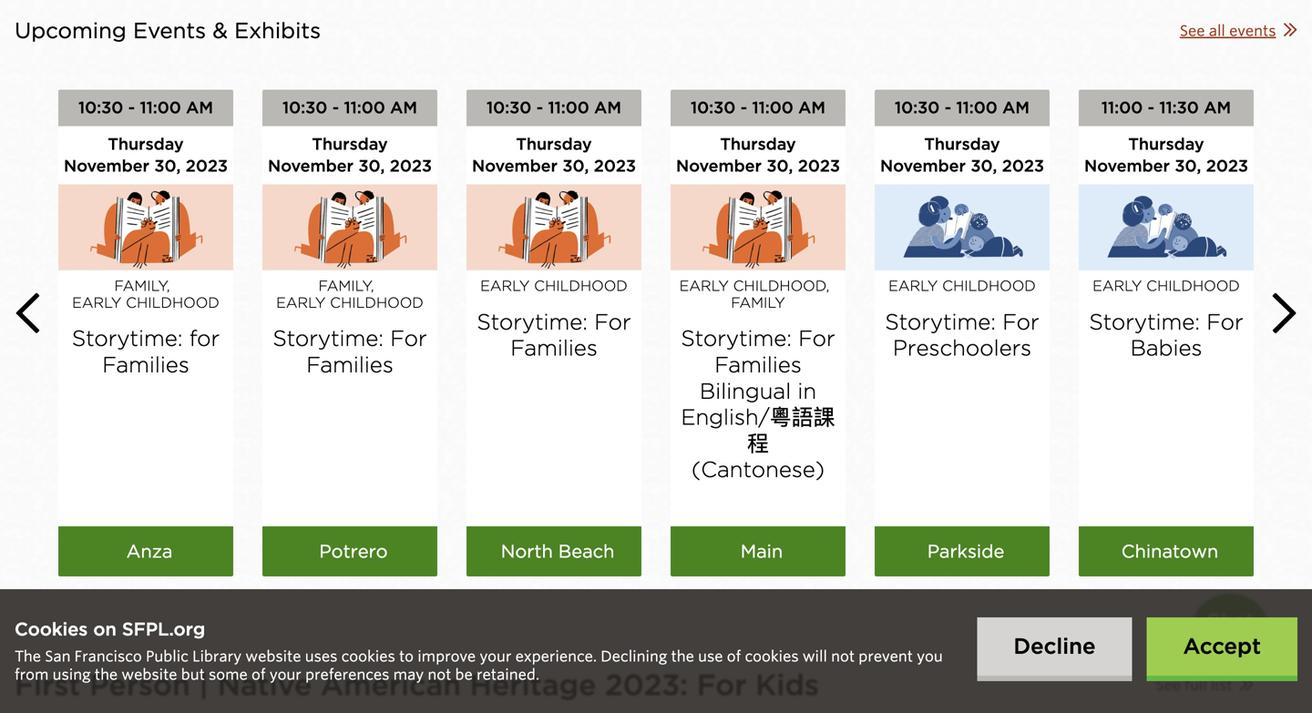 Task type: describe. For each thing, give the bounding box(es) containing it.
families for main
[[715, 352, 802, 378]]

&
[[213, 17, 228, 44]]

thursday for chinatown
[[1129, 134, 1204, 154]]

see for upcoming events & exhibits
[[1180, 22, 1205, 40]]

accept
[[1183, 634, 1261, 660]]

see for first person | native american heritage 2023: for kids
[[1156, 677, 1181, 695]]

storytime: for families for north beach
[[477, 309, 631, 362]]

0 vertical spatial the
[[671, 648, 694, 666]]

6 11:00 from the left
[[1102, 98, 1143, 118]]

thursday for potrero
[[312, 134, 388, 154]]

family early childhood for for
[[276, 277, 424, 312]]

10:30 for anza
[[78, 98, 123, 118]]

events
[[1229, 22, 1276, 40]]

person
[[89, 668, 190, 703]]

may
[[393, 666, 424, 684]]

am for north beach
[[594, 98, 622, 118]]

2023 for parkside
[[1002, 156, 1044, 176]]

all
[[1209, 22, 1226, 40]]

early childhood for preschoolers
[[889, 277, 1036, 295]]

storytime: for babies
[[1089, 309, 1244, 362]]

families for potrero
[[306, 352, 393, 378]]

1 horizontal spatial your
[[480, 648, 512, 666]]

north beach
[[501, 541, 615, 563]]

family for for
[[114, 277, 167, 295]]

cookies
[[15, 619, 88, 641]]

declining
[[601, 648, 667, 666]]

30, for anza
[[154, 156, 181, 176]]

0 horizontal spatial your
[[270, 666, 301, 684]]

francisco
[[74, 648, 142, 666]]

11:00 for parkside
[[956, 98, 998, 118]]

improve
[[418, 648, 476, 666]]

1 horizontal spatial website
[[246, 648, 301, 666]]

10:30 - 11:00 am for main
[[691, 98, 826, 118]]

thursday for north beach
[[516, 134, 592, 154]]

sfpl.org
[[122, 619, 205, 641]]

1 vertical spatial of
[[252, 666, 266, 684]]

- for north beach
[[537, 98, 543, 118]]

families for anza
[[102, 352, 189, 378]]

thursday november 30, 2023 for north beach
[[472, 134, 636, 176]]

0 vertical spatial of
[[727, 648, 741, 666]]

- for anza
[[128, 98, 135, 118]]

thursday for main
[[720, 134, 796, 154]]

childhood inside early childhood family
[[733, 277, 826, 295]]

1 vertical spatial not
[[428, 666, 451, 684]]

early childhood for families
[[480, 277, 628, 295]]

chat with us
[[1206, 609, 1255, 646]]

us
[[1237, 633, 1253, 646]]

thursday november 30, 2023 for parkside
[[880, 134, 1044, 176]]

storytime: for north beach
[[477, 309, 588, 335]]

2023 for chinatown
[[1206, 156, 1249, 176]]

prevent
[[859, 648, 913, 666]]

babies
[[1131, 335, 1202, 362]]

am for parkside
[[1003, 98, 1030, 118]]

2 cookies from the left
[[745, 648, 799, 666]]

public
[[146, 648, 189, 666]]

2023 for north beach
[[594, 156, 636, 176]]

family inside early childhood family
[[731, 294, 785, 312]]

family early childhood for for
[[72, 277, 219, 312]]

english/粵語課
[[681, 404, 835, 431]]

november for north beach
[[472, 156, 558, 176]]

events
[[133, 17, 206, 44]]

thursday for parkside
[[924, 134, 1000, 154]]

main
[[741, 541, 783, 563]]

- for parkside
[[945, 98, 951, 118]]

use
[[698, 648, 723, 666]]

north
[[501, 541, 553, 563]]

am for potrero
[[390, 98, 417, 118]]

american
[[321, 668, 461, 703]]

storytime: for potrero
[[273, 326, 384, 352]]

you
[[917, 648, 943, 666]]

am for chinatown
[[1204, 98, 1231, 118]]

11:00 for anza
[[140, 98, 181, 118]]

storytime for families image for north beach
[[467, 185, 642, 271]]

thursday november 30, 2023 for potrero
[[268, 134, 432, 176]]

family for for
[[319, 277, 371, 295]]

2023 for main
[[798, 156, 840, 176]]

30, for chinatown
[[1175, 156, 1202, 176]]

will
[[803, 648, 827, 666]]

|
[[199, 668, 209, 703]]

november for main
[[676, 156, 762, 176]]

heritage
[[470, 668, 596, 703]]

1 cookies from the left
[[341, 648, 395, 666]]

decline button
[[977, 618, 1132, 676]]

from
[[15, 666, 49, 684]]



Task type: vqa. For each thing, say whether or not it's contained in the screenshot.
11/29/2023
no



Task type: locate. For each thing, give the bounding box(es) containing it.
30, for main
[[767, 156, 793, 176]]

first
[[15, 668, 81, 703]]

4 am from the left
[[799, 98, 826, 118]]

1 family early childhood from the left
[[72, 277, 219, 312]]

1 horizontal spatial early childhood
[[889, 277, 1036, 295]]

decline
[[1014, 634, 1096, 660]]

early childhood for babies
[[1093, 277, 1240, 295]]

10:30 - 11:00 am for potrero
[[282, 98, 417, 118]]

2 10:30 from the left
[[282, 98, 327, 118]]

11:00
[[140, 98, 181, 118], [344, 98, 385, 118], [548, 98, 589, 118], [752, 98, 794, 118], [956, 98, 998, 118], [1102, 98, 1143, 118]]

preschoolers
[[893, 335, 1032, 362]]

november for parkside
[[880, 156, 966, 176]]

for
[[189, 326, 220, 352]]

6 thursday from the left
[[1129, 134, 1204, 154]]

2 thursday november 30, 2023 from the left
[[268, 134, 432, 176]]

- for potrero
[[332, 98, 339, 118]]

early
[[480, 277, 530, 295], [680, 277, 729, 295], [889, 277, 938, 295], [1093, 277, 1142, 295], [72, 294, 122, 312], [276, 294, 326, 312]]

storytime: inside storytime: for preschoolers
[[885, 309, 996, 335]]

of right "some"
[[252, 666, 266, 684]]

2 11:00 from the left
[[344, 98, 385, 118]]

for inside storytime: for preschoolers
[[1003, 309, 1039, 335]]

but
[[181, 666, 205, 684]]

2023
[[186, 156, 228, 176], [390, 156, 432, 176], [594, 156, 636, 176], [798, 156, 840, 176], [1002, 156, 1044, 176], [1206, 156, 1249, 176]]

1 vertical spatial see
[[1156, 677, 1181, 695]]

not down improve
[[428, 666, 451, 684]]

san
[[45, 648, 71, 666]]

storytime for families image for main
[[671, 185, 846, 271]]

10:30 for parkside
[[895, 98, 940, 118]]

not
[[831, 648, 855, 666], [428, 666, 451, 684]]

thursday november 30, 2023 for chinatown
[[1084, 134, 1249, 176]]

families inside storytime: for families bilingual in english/粵語課 程 (cantonese)
[[715, 352, 802, 378]]

0 horizontal spatial of
[[252, 666, 266, 684]]

see left the all
[[1180, 22, 1205, 40]]

4 10:30 - 11:00 am from the left
[[691, 98, 826, 118]]

11:00 for potrero
[[344, 98, 385, 118]]

cookies on sfpl.org the san francisco public library website uses cookies to improve your experience. declining the use of cookies will not prevent you from using the website but some of your preferences may not be retained.
[[15, 619, 943, 684]]

3 thursday november 30, 2023 from the left
[[472, 134, 636, 176]]

full
[[1185, 677, 1207, 695]]

your
[[480, 648, 512, 666], [270, 666, 301, 684]]

2 storytime for families image from the left
[[262, 185, 437, 271]]

2 30, from the left
[[359, 156, 385, 176]]

be
[[455, 666, 473, 684]]

1 vertical spatial the
[[95, 666, 118, 684]]

1 november from the left
[[64, 156, 149, 176]]

storytime: for main
[[681, 326, 792, 352]]

4 storytime for families image from the left
[[671, 185, 846, 271]]

10:30 for potrero
[[282, 98, 327, 118]]

potrero
[[319, 541, 388, 563]]

accept button
[[1147, 618, 1298, 676]]

0 vertical spatial not
[[831, 648, 855, 666]]

the left use
[[671, 648, 694, 666]]

3 2023 from the left
[[594, 156, 636, 176]]

2 - from the left
[[332, 98, 339, 118]]

2 early childhood from the left
[[889, 277, 1036, 295]]

6 2023 from the left
[[1206, 156, 1249, 176]]

not right will
[[831, 648, 855, 666]]

for
[[594, 309, 631, 335], [1003, 309, 1039, 335], [1207, 309, 1244, 335], [390, 326, 427, 352], [799, 326, 835, 352], [697, 668, 747, 703]]

1 storytime for families image from the left
[[58, 185, 233, 271]]

4 - from the left
[[741, 98, 747, 118]]

4 thursday november 30, 2023 from the left
[[676, 134, 840, 176]]

3 thursday from the left
[[516, 134, 592, 154]]

thursday for anza
[[108, 134, 184, 154]]

2023 for anza
[[186, 156, 228, 176]]

cookies
[[341, 648, 395, 666], [745, 648, 799, 666]]

anza
[[126, 541, 173, 563]]

30, for north beach
[[563, 156, 589, 176]]

library
[[192, 648, 242, 666]]

10:30 - 11:00 am
[[78, 98, 213, 118], [282, 98, 417, 118], [487, 98, 622, 118], [691, 98, 826, 118], [895, 98, 1030, 118]]

5 november from the left
[[880, 156, 966, 176]]

6 am from the left
[[1204, 98, 1231, 118]]

thursday november 30, 2023 for anza
[[64, 134, 228, 176]]

for for potrero
[[390, 326, 427, 352]]

2 2023 from the left
[[390, 156, 432, 176]]

am
[[186, 98, 213, 118], [390, 98, 417, 118], [594, 98, 622, 118], [799, 98, 826, 118], [1003, 98, 1030, 118], [1204, 98, 1231, 118]]

for for parkside
[[1003, 309, 1039, 335]]

0 horizontal spatial family
[[114, 277, 167, 295]]

website down 'public'
[[122, 666, 177, 684]]

2 am from the left
[[390, 98, 417, 118]]

november for anza
[[64, 156, 149, 176]]

storytime for families image for anza
[[58, 185, 233, 271]]

the
[[671, 648, 694, 666], [95, 666, 118, 684]]

30,
[[154, 156, 181, 176], [359, 156, 385, 176], [563, 156, 589, 176], [767, 156, 793, 176], [971, 156, 997, 176], [1175, 156, 1202, 176]]

1 horizontal spatial storytime: for families
[[477, 309, 631, 362]]

10:30
[[78, 98, 123, 118], [282, 98, 327, 118], [487, 98, 532, 118], [691, 98, 736, 118], [895, 98, 940, 118]]

1 2023 from the left
[[186, 156, 228, 176]]

using
[[53, 666, 91, 684]]

storytime: for parkside
[[885, 309, 996, 335]]

4 thursday from the left
[[720, 134, 796, 154]]

some
[[209, 666, 248, 684]]

5 30, from the left
[[971, 156, 997, 176]]

upcoming
[[15, 17, 126, 44]]

4 11:00 from the left
[[752, 98, 794, 118]]

storytime: for preschoolers
[[885, 309, 1039, 362]]

5 thursday november 30, 2023 from the left
[[880, 134, 1044, 176]]

see full list
[[1156, 677, 1233, 695]]

november for potrero
[[268, 156, 354, 176]]

cookies on sfpl.org document
[[15, 619, 948, 684]]

2023 for potrero
[[390, 156, 432, 176]]

2 horizontal spatial early childhood
[[1093, 277, 1240, 295]]

1 vertical spatial your
[[270, 666, 301, 684]]

1 early childhood from the left
[[480, 277, 628, 295]]

for inside storytime: for babies
[[1207, 309, 1244, 335]]

experience.
[[515, 648, 597, 666]]

for for north beach
[[594, 309, 631, 335]]

childhood
[[534, 277, 628, 295], [733, 277, 826, 295], [943, 277, 1036, 295], [1147, 277, 1240, 295], [126, 294, 219, 312], [330, 294, 424, 312]]

- for main
[[741, 98, 747, 118]]

4 30, from the left
[[767, 156, 793, 176]]

1 thursday november 30, 2023 from the left
[[64, 134, 228, 176]]

see
[[1180, 22, 1205, 40], [1156, 677, 1181, 695]]

0 vertical spatial website
[[246, 648, 301, 666]]

4 10:30 from the left
[[691, 98, 736, 118]]

0 horizontal spatial website
[[122, 666, 177, 684]]

am for main
[[799, 98, 826, 118]]

10:30 for main
[[691, 98, 736, 118]]

1 11:00 from the left
[[140, 98, 181, 118]]

3 storytime for families image from the left
[[467, 185, 642, 271]]

1 10:30 from the left
[[78, 98, 123, 118]]

storytime for families image for potrero
[[262, 185, 437, 271]]

4 november from the left
[[676, 156, 762, 176]]

november
[[64, 156, 149, 176], [268, 156, 354, 176], [472, 156, 558, 176], [676, 156, 762, 176], [880, 156, 966, 176], [1084, 156, 1170, 176]]

families inside storytime: for families
[[102, 352, 189, 378]]

10:30 - 11:00 am for parkside
[[895, 98, 1030, 118]]

storytime: inside storytime: for families
[[72, 326, 183, 352]]

storytime for families image
[[58, 185, 233, 271], [262, 185, 437, 271], [467, 185, 642, 271], [671, 185, 846, 271]]

(cantonese)
[[692, 457, 825, 483]]

5 2023 from the left
[[1002, 156, 1044, 176]]

0 horizontal spatial the
[[95, 666, 118, 684]]

5 thursday from the left
[[924, 134, 1000, 154]]

storytime: inside storytime: for babies
[[1089, 309, 1200, 335]]

cookies up preferences
[[341, 648, 395, 666]]

kids
[[756, 668, 819, 703]]

4 2023 from the left
[[798, 156, 840, 176]]

0 horizontal spatial family early childhood
[[72, 277, 219, 312]]

1 vertical spatial website
[[122, 666, 177, 684]]

2 thursday from the left
[[312, 134, 388, 154]]

1 - from the left
[[128, 98, 135, 118]]

first person | native american heritage 2023: for kids
[[15, 668, 819, 703]]

0 horizontal spatial early childhood
[[480, 277, 628, 295]]

preferences
[[305, 666, 390, 684]]

list
[[1211, 677, 1233, 695]]

3 11:00 from the left
[[548, 98, 589, 118]]

6 november from the left
[[1084, 156, 1170, 176]]

early inside early childhood family
[[680, 277, 729, 295]]

thursday november 30, 2023 for main
[[676, 134, 840, 176]]

your up retained.
[[480, 648, 512, 666]]

for for main
[[799, 326, 835, 352]]

程
[[747, 431, 769, 457]]

website up native at left bottom
[[246, 648, 301, 666]]

10:30 - 11:00 am for north beach
[[487, 98, 622, 118]]

2 10:30 - 11:00 am from the left
[[282, 98, 417, 118]]

3 am from the left
[[594, 98, 622, 118]]

30, for parkside
[[971, 156, 997, 176]]

storytime: for families for potrero
[[273, 326, 427, 378]]

storytime:
[[477, 309, 588, 335], [885, 309, 996, 335], [1089, 309, 1200, 335], [72, 326, 183, 352], [273, 326, 384, 352], [681, 326, 792, 352]]

3 - from the left
[[537, 98, 543, 118]]

1 thursday from the left
[[108, 134, 184, 154]]

-
[[128, 98, 135, 118], [332, 98, 339, 118], [537, 98, 543, 118], [741, 98, 747, 118], [945, 98, 951, 118], [1148, 98, 1155, 118]]

family early childhood
[[72, 277, 219, 312], [276, 277, 424, 312]]

5 - from the left
[[945, 98, 951, 118]]

5 10:30 - 11:00 am from the left
[[895, 98, 1030, 118]]

1 10:30 - 11:00 am from the left
[[78, 98, 213, 118]]

11:00 for north beach
[[548, 98, 589, 118]]

native
[[217, 668, 312, 703]]

10:30 for north beach
[[487, 98, 532, 118]]

6 - from the left
[[1148, 98, 1155, 118]]

alert dialog
[[0, 590, 1312, 714]]

for inside storytime: for families bilingual in english/粵語課 程 (cantonese)
[[799, 326, 835, 352]]

in
[[798, 378, 817, 405]]

to
[[399, 648, 414, 666]]

exhibits
[[234, 17, 321, 44]]

bilingual
[[700, 378, 791, 405]]

chinatown
[[1122, 541, 1219, 563]]

of right use
[[727, 648, 741, 666]]

of
[[727, 648, 741, 666], [252, 666, 266, 684]]

2 november from the left
[[268, 156, 354, 176]]

website
[[246, 648, 301, 666], [122, 666, 177, 684]]

storytime: for families
[[72, 326, 220, 378]]

0 horizontal spatial storytime: for families
[[273, 326, 427, 378]]

storytime: for families
[[477, 309, 631, 362], [273, 326, 427, 378]]

november for chinatown
[[1084, 156, 1170, 176]]

parkside
[[928, 541, 1005, 563]]

the
[[15, 648, 41, 666]]

1 30, from the left
[[154, 156, 181, 176]]

uses
[[305, 648, 338, 666]]

0 vertical spatial your
[[480, 648, 512, 666]]

storytime: for chinatown
[[1089, 309, 1200, 335]]

thursday
[[108, 134, 184, 154], [312, 134, 388, 154], [516, 134, 592, 154], [720, 134, 796, 154], [924, 134, 1000, 154], [1129, 134, 1204, 154]]

0 horizontal spatial not
[[428, 666, 451, 684]]

upcoming events & exhibits
[[15, 17, 321, 44]]

1 horizontal spatial family
[[319, 277, 371, 295]]

5 am from the left
[[1003, 98, 1030, 118]]

on
[[93, 619, 117, 641]]

3 10:30 from the left
[[487, 98, 532, 118]]

early childhood
[[480, 277, 628, 295], [889, 277, 1036, 295], [1093, 277, 1240, 295]]

alert dialog containing decline
[[0, 590, 1312, 714]]

for for chinatown
[[1207, 309, 1244, 335]]

10:30 - 11:00 am for anza
[[78, 98, 213, 118]]

storytime: inside storytime: for families bilingual in english/粵語課 程 (cantonese)
[[681, 326, 792, 352]]

11:00 - 11:30 am
[[1102, 98, 1231, 118]]

1 horizontal spatial of
[[727, 648, 741, 666]]

3 november from the left
[[472, 156, 558, 176]]

2023:
[[605, 668, 688, 703]]

see all events
[[1180, 22, 1276, 40]]

families for north beach
[[511, 335, 598, 362]]

6 thursday november 30, 2023 from the left
[[1084, 134, 1249, 176]]

0 vertical spatial see
[[1180, 22, 1205, 40]]

storytime for babies image
[[1079, 185, 1254, 271]]

early childhood family
[[680, 277, 826, 312]]

5 10:30 from the left
[[895, 98, 940, 118]]

chat
[[1206, 609, 1255, 633]]

am for anza
[[186, 98, 213, 118]]

retained.
[[477, 666, 540, 684]]

see left full
[[1156, 677, 1181, 695]]

1 am from the left
[[186, 98, 213, 118]]

beach
[[558, 541, 615, 563]]

1 horizontal spatial the
[[671, 648, 694, 666]]

storytime: for anza
[[72, 326, 183, 352]]

5 11:00 from the left
[[956, 98, 998, 118]]

storytime: for families bilingual in english/粵語課 程 (cantonese)
[[681, 326, 835, 483]]

11:30
[[1160, 98, 1199, 118]]

family
[[114, 277, 167, 295], [319, 277, 371, 295], [731, 294, 785, 312]]

cookies up kids
[[745, 648, 799, 666]]

1 horizontal spatial cookies
[[745, 648, 799, 666]]

with
[[1208, 633, 1233, 646]]

0 horizontal spatial cookies
[[341, 648, 395, 666]]

1 horizontal spatial family early childhood
[[276, 277, 424, 312]]

storytime for preschoolers image
[[875, 185, 1050, 271]]

2 horizontal spatial family
[[731, 294, 785, 312]]

3 early childhood from the left
[[1093, 277, 1240, 295]]

thursday november 30, 2023
[[64, 134, 228, 176], [268, 134, 432, 176], [472, 134, 636, 176], [676, 134, 840, 176], [880, 134, 1044, 176], [1084, 134, 1249, 176]]

11:00 for main
[[752, 98, 794, 118]]

3 30, from the left
[[563, 156, 589, 176]]

30, for potrero
[[359, 156, 385, 176]]

- for chinatown
[[1148, 98, 1155, 118]]

6 30, from the left
[[1175, 156, 1202, 176]]

your right "some"
[[270, 666, 301, 684]]

2 family early childhood from the left
[[276, 277, 424, 312]]

the down "francisco"
[[95, 666, 118, 684]]

families
[[511, 335, 598, 362], [102, 352, 189, 378], [306, 352, 393, 378], [715, 352, 802, 378]]

1 horizontal spatial not
[[831, 648, 855, 666]]

3 10:30 - 11:00 am from the left
[[487, 98, 622, 118]]



